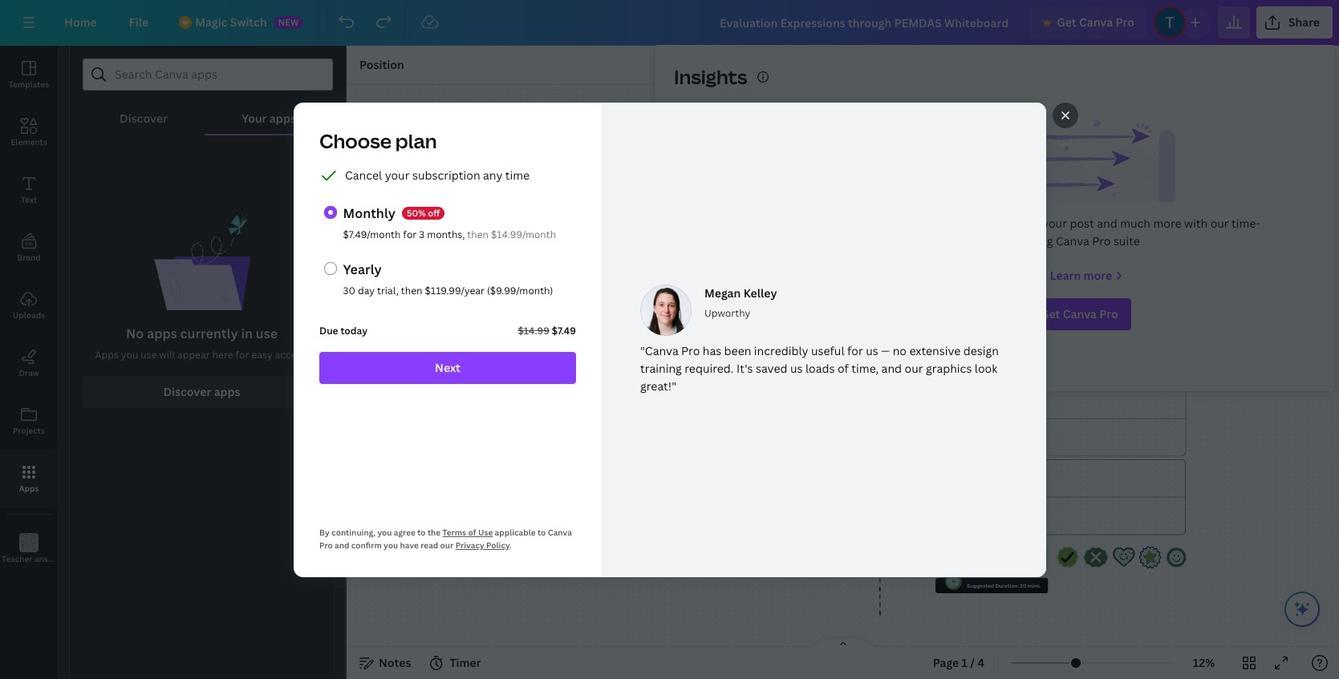 Task type: describe. For each thing, give the bounding box(es) containing it.
confirm
[[351, 540, 381, 551]]

or left subtract!
[[582, 423, 587, 430]]

due
[[319, 324, 338, 338]]

1 horizontal spatial for
[[403, 228, 416, 241]]

0 horizontal spatial start
[[552, 276, 565, 283]]

1 vertical spatial add
[[571, 423, 581, 430]]

$7.49
[[552, 324, 576, 338]]

no
[[893, 343, 907, 358]]

$14.99
[[518, 324, 549, 338]]

mind
[[613, 229, 626, 236]]

upworthy
[[704, 306, 750, 320]]

no apps currently in use apps you use will appear here for easy access.
[[95, 325, 309, 362]]

the right visualize at top
[[1121, 220, 1129, 228]]

choose
[[319, 127, 391, 154]]

0 vertical spatial use
[[256, 325, 278, 343]]

privacy policy .
[[455, 540, 512, 551]]

draw
[[1009, 281, 1041, 298]]

our inside applicable to canva pro and confirm you have read our
[[440, 540, 453, 551]]

the up read on the left bottom of page
[[427, 527, 440, 538]]

time-
[[1232, 216, 1261, 231]]

own.
[[779, 222, 792, 230]]

yearly 30 day trial, then $119.99/year ($9.99/month)
[[343, 260, 553, 297]]

on inside the view the latest insights on your post and much more with our time- saving canva pro suite
[[1026, 216, 1040, 231]]

number inside challenge a friend or a classmate by creating your own number sentence. type the expression you want your partner to answer in the space below. you may add a story or trivia to help your classmate visualize the expression.
[[1110, 207, 1130, 214]]

switch
[[230, 14, 267, 30]]

been
[[724, 343, 751, 358]]

below. inside challenge a friend or a classmate by creating your own number sentence. type the expression you want your partner to answer in the space below. you may add a story or trivia to help your classmate visualize the expression.
[[1139, 214, 1156, 221]]

keeping
[[585, 229, 606, 236]]

3
[[419, 228, 424, 241]]

time
[[505, 167, 530, 183]]

order
[[637, 229, 652, 236]]

own inside how do you feel about your work? emoji not here? insert your own emoji!
[[589, 518, 600, 525]]

apps inside no apps currently in use apps you use will appear here for easy access.
[[95, 348, 119, 362]]

expression.
[[1130, 220, 1160, 228]]

1 vertical spatial did you notice any exponents?
[[974, 354, 1053, 361]]

0 horizontal spatial e
[[529, 308, 539, 332]]

your
[[242, 111, 267, 126]]

suite
[[1114, 234, 1141, 249]]

1 horizontal spatial challenge
[[1053, 193, 1100, 205]]

get canva pro button inside main menu bar
[[1030, 6, 1148, 39]]

1 horizontal spatial graphic
[[1023, 161, 1079, 180]]

1 horizontal spatial any
[[590, 311, 599, 318]]

discover for discover apps
[[163, 385, 211, 400]]

1 vertical spatial start with numbers that are grouped.
[[973, 320, 1069, 327]]

1 vertical spatial us
[[790, 361, 803, 376]]

will
[[159, 348, 175, 362]]

kelley
[[743, 285, 777, 301]]

an
[[1044, 281, 1059, 298]]

"canva
[[640, 343, 678, 358]]

next button
[[319, 352, 576, 384]]

0 horizontal spatial suggested duration: 20 mins.
[[545, 543, 619, 550]]

or left the 'draw'
[[993, 281, 1006, 298]]

post
[[1070, 216, 1095, 231]]

months,
[[427, 228, 465, 241]]

0 horizontal spatial suggested
[[545, 543, 572, 550]]

0 vertical spatial pemdas graphic organizer
[[969, 161, 1155, 180]]

of inside "canva pro has been incredibly useful for us — no extensive design training required. it's saved us loads of time, and our graphics look great!"
[[838, 361, 849, 376]]

2 horizontal spatial pemdas
[[969, 161, 1019, 180]]

1 vertical spatial get canva pro button
[[1028, 299, 1132, 331]]

terms of use link
[[442, 527, 493, 538]]

1 vertical spatial exponents?
[[1022, 354, 1053, 361]]

with inside the view the latest insights on your post and much more with our time- saving canva pro suite
[[1185, 216, 1208, 231]]

1 vertical spatial notice
[[994, 354, 1011, 361]]

0 vertical spatial exponents?
[[601, 311, 631, 318]]

here
[[212, 348, 233, 362]]

1 horizontal spatial suggested duration: 20 mins.
[[967, 583, 1041, 590]]

creating
[[1062, 207, 1084, 214]]

home link
[[51, 6, 110, 39]]

visualize
[[1098, 220, 1119, 228]]

your apps
[[242, 111, 296, 126]]

1 vertical spatial organizer
[[667, 185, 773, 213]]

0 horizontal spatial any
[[483, 167, 502, 183]]

you inside applicable to canva pro and confirm you have read our
[[383, 540, 398, 551]]

type or draw an expression here.
[[959, 281, 1165, 298]]

canva assistant image
[[1293, 600, 1313, 620]]

uploads button
[[0, 277, 58, 335]]

here?
[[546, 518, 560, 525]]

then for yearly
[[401, 284, 422, 297]]

pemdas inside using the pemdas graphic organizer, evaluate the given expression on your own. keeping in mind the order of operations, complete the number sentence below.
[[610, 222, 632, 230]]

home
[[64, 14, 97, 30]]

in inside no apps currently in use apps you use will appear here for easy access.
[[241, 325, 253, 343]]

0 horizontal spatial 20
[[598, 543, 605, 550]]

the right complete
[[716, 229, 725, 236]]

−
[[566, 249, 573, 266]]

1 horizontal spatial start
[[973, 320, 986, 327]]

you up '$7.49'
[[562, 311, 571, 318]]

1 vertical spatial that
[[1024, 320, 1035, 327]]

brand
[[17, 252, 41, 263]]

use
[[478, 527, 493, 538]]

$7.49/month
[[343, 228, 401, 241]]

you
[[964, 220, 973, 228]]

1 horizontal spatial numbers
[[1000, 320, 1023, 327]]

to inside applicable to canva pro and confirm you have read our
[[537, 527, 546, 538]]

1 horizontal spatial duration:
[[995, 583, 1019, 590]]

by
[[319, 527, 329, 538]]

your inside using the pemdas graphic organizer, evaluate the given expression on your own. keeping in mind the order of operations, complete the number sentence below.
[[767, 222, 778, 230]]

1 vertical spatial pemdas
[[501, 185, 575, 213]]

draw button
[[0, 335, 58, 393]]

1 vertical spatial suggested
[[967, 583, 994, 590]]

privacy policy link
[[455, 540, 509, 551]]

0 horizontal spatial pemdas graphic organizer
[[501, 185, 773, 213]]

expression inside challenge a friend or a classmate by creating your own number sentence. type the expression you want your partner to answer in the space below. you may add a story or trivia to help your classmate visualize the expression.
[[992, 214, 1020, 221]]

here.
[[1133, 281, 1165, 298]]

0 horizontal spatial classmate
[[1026, 207, 1053, 214]]

insert
[[561, 518, 576, 525]]

help
[[1045, 220, 1056, 228]]

your inside the view the latest insights on your post and much more with our time- saving canva pro suite
[[1043, 216, 1068, 231]]

the left given
[[704, 222, 713, 230]]

graphics
[[926, 361, 972, 376]]

partner
[[1059, 214, 1078, 221]]

0 horizontal spatial start with numbers that are grouped.
[[552, 276, 648, 283]]

/
[[971, 656, 975, 671]]

discover apps
[[163, 385, 240, 400]]

trivia
[[1024, 220, 1037, 228]]

saving
[[1019, 234, 1054, 249]]

1 horizontal spatial 20
[[1020, 583, 1026, 590]]

view
[[899, 216, 925, 231]]

1 horizontal spatial a
[[998, 220, 1001, 228]]

or right friend
[[1015, 207, 1021, 214]]

view the latest insights on your post and much more with our time- saving canva pro suite
[[899, 216, 1261, 249]]

below. inside using the pemdas graphic organizer, evaluate the given expression on your own. keeping in mind the order of operations, complete the number sentence below.
[[773, 229, 790, 236]]

do
[[534, 511, 540, 518]]

2 vertical spatial of
[[468, 527, 476, 538]]

has
[[703, 343, 721, 358]]

answer inside challenge a friend or a classmate by creating your own number sentence. type the expression you want your partner to answer in the space below. you may add a story or trivia to help your classmate visualize the expression.
[[1086, 214, 1105, 221]]

2 vertical spatial expression
[[1062, 281, 1130, 298]]

50% off
[[407, 207, 440, 219]]

your right want
[[1046, 214, 1057, 221]]

your right cancel in the top of the page
[[385, 167, 409, 183]]

now,
[[552, 344, 565, 352]]

brand button
[[0, 219, 58, 277]]

independent
[[476, 223, 533, 235]]

in inside using the pemdas graphic organizer, evaluate the given expression on your own. keeping in mind the order of operations, complete the number sentence below.
[[607, 229, 612, 236]]

applicable to canva pro and confirm you have read our
[[319, 527, 572, 551]]

0 horizontal spatial did you notice any exponents?
[[552, 311, 631, 318]]

$119.99/year
[[425, 284, 484, 297]]

2 horizontal spatial a
[[1022, 207, 1025, 214]]

apps for no
[[147, 325, 177, 343]]

today
[[340, 324, 367, 338]]

friend
[[999, 207, 1014, 214]]

0 horizontal spatial numbers
[[578, 276, 601, 283]]

answer inside side panel tab list
[[34, 554, 62, 565]]

1 vertical spatial with
[[566, 276, 577, 283]]

due today
[[319, 324, 367, 338]]

discover apps button
[[83, 377, 321, 409]]

or left divide!
[[588, 344, 594, 352]]

1 vertical spatial get canva pro
[[1041, 307, 1119, 322]]

3²
[[638, 249, 650, 266]]

feel
[[552, 511, 561, 518]]

graphic
[[633, 222, 653, 230]]

30
[[343, 284, 355, 297]]

0 horizontal spatial duration:
[[574, 543, 597, 550]]

text
[[21, 194, 37, 206]]

1 vertical spatial type
[[959, 281, 990, 298]]

you inside how do you feel about your work? emoji not here? insert your own emoji!
[[542, 511, 551, 518]]

pro inside main menu bar
[[1116, 14, 1135, 30]]

for inside no apps currently in use apps you use will appear here for easy access.
[[236, 348, 249, 362]]

0 vertical spatial that
[[603, 276, 613, 283]]

1 horizontal spatial did
[[974, 354, 982, 361]]

challenge a friend or a classmate by creating your own number sentence. type the expression you want your partner to answer in the space below. you may add a story or trivia to help your classmate visualize the expression.
[[964, 207, 1160, 228]]

may
[[975, 220, 986, 228]]

0 horizontal spatial grouped.
[[624, 276, 648, 283]]

pro inside the view the latest insights on your post and much more with our time- saving canva pro suite
[[1093, 234, 1111, 249]]

1 horizontal spatial classmate
[[1070, 220, 1096, 228]]

to right 'partner'
[[1079, 214, 1085, 221]]

training
[[640, 361, 682, 376]]

2 horizontal spatial any
[[1012, 354, 1021, 361]]

agree
[[394, 527, 415, 538]]

access.
[[275, 348, 309, 362]]

and inside the view the latest insights on your post and much more with our time- saving canva pro suite
[[1098, 216, 1118, 231]]

0 vertical spatial notice
[[572, 311, 589, 318]]

0 vertical spatial mins.
[[606, 543, 619, 550]]

Design title text field
[[707, 6, 1024, 39]]

currently
[[180, 325, 238, 343]]

1 horizontal spatial mins.
[[1028, 583, 1041, 590]]

0 horizontal spatial did
[[552, 311, 561, 318]]

the right using
[[600, 222, 609, 230]]

canva inside main menu bar
[[1080, 14, 1114, 30]]



Task type: vqa. For each thing, say whether or not it's contained in the screenshot.
Videos button
no



Task type: locate. For each thing, give the bounding box(es) containing it.
apps left will
[[95, 348, 119, 362]]

pemdas down time
[[501, 185, 575, 213]]

by
[[1054, 207, 1060, 214]]

0 horizontal spatial use
[[141, 348, 157, 362]]

on
[[1026, 216, 1040, 231], [759, 222, 765, 230]]

28 − 6 ×(8+4) ÷ 3²
[[549, 249, 650, 266]]

0 vertical spatial suggested
[[545, 543, 572, 550]]

canva
[[1080, 14, 1114, 30], [1056, 234, 1090, 249], [1063, 307, 1097, 322], [548, 527, 572, 538]]

us left —
[[866, 343, 878, 358]]

0 vertical spatial of
[[653, 229, 658, 236]]

1 horizontal spatial below.
[[1139, 214, 1156, 221]]

us down incredibly
[[790, 361, 803, 376]]

0 vertical spatial expression
[[992, 214, 1020, 221]]

grouped. down type or draw an expression here.
[[1046, 320, 1069, 327]]

0 horizontal spatial are
[[615, 276, 623, 283]]

any right the look
[[1012, 354, 1021, 361]]

Search Canva apps search field
[[115, 59, 301, 90]]

0 vertical spatial us
[[866, 343, 878, 358]]

1 horizontal spatial start with numbers that are grouped.
[[973, 320, 1069, 327]]

1 vertical spatial graphic
[[580, 185, 662, 213]]

2 vertical spatial with
[[988, 320, 999, 327]]

hide image
[[346, 324, 356, 401]]

sentence
[[748, 229, 772, 236]]

discover down appear
[[163, 385, 211, 400]]

0 horizontal spatial a
[[994, 207, 997, 214]]

in left the mind
[[607, 229, 612, 236]]

pemdas left graphic
[[610, 222, 632, 230]]

exponents? up divide!
[[601, 311, 631, 318]]

magic
[[195, 14, 228, 30]]

1 horizontal spatial add
[[987, 220, 997, 228]]

0 vertical spatial more
[[1154, 216, 1182, 231]]

challenge inside challenge a friend or a classmate by creating your own number sentence. type the expression you want your partner to answer in the space below. you may add a story or trivia to help your classmate visualize the expression.
[[967, 207, 993, 214]]

0 vertical spatial challenge
[[1053, 193, 1100, 205]]

or left trivia
[[1017, 220, 1022, 228]]

0 horizontal spatial for
[[236, 348, 249, 362]]

insights
[[674, 63, 748, 90]]

0 vertical spatial our
[[1211, 216, 1230, 231]]

no
[[126, 325, 144, 343]]

0 horizontal spatial and
[[334, 540, 349, 551]]

0 vertical spatial classmate
[[1026, 207, 1053, 214]]

1 vertical spatial more
[[1084, 268, 1113, 283]]

1 vertical spatial numbers
[[1000, 320, 1023, 327]]

empty folder image displayed when there are no installed apps image
[[154, 213, 250, 311]]

1 horizontal spatial e
[[950, 351, 961, 375]]

with left time-
[[1185, 216, 1208, 231]]

0 vertical spatial below.
[[1139, 214, 1156, 221]]

0 vertical spatial did
[[552, 311, 561, 318]]

0 vertical spatial answer
[[1086, 214, 1105, 221]]

you right 'graphics'
[[984, 354, 993, 361]]

1 horizontal spatial organizer
[[1083, 161, 1155, 180]]

any up divide!
[[590, 311, 599, 318]]

0 horizontal spatial of
[[468, 527, 476, 538]]

0 vertical spatial get
[[1057, 14, 1077, 30]]

show pages image
[[805, 637, 882, 649]]

0 vertical spatial discover
[[120, 111, 168, 126]]

apps down the "projects"
[[19, 483, 39, 495]]

own up visualize at top
[[1097, 207, 1108, 214]]

1 horizontal spatial grouped.
[[1046, 320, 1069, 327]]

1 vertical spatial use
[[141, 348, 157, 362]]

look
[[975, 361, 998, 376]]

1 horizontal spatial use
[[256, 325, 278, 343]]

0 horizontal spatial graphic
[[580, 185, 662, 213]]

1 vertical spatial get
[[1041, 307, 1061, 322]]

your right help
[[1057, 220, 1069, 228]]

0 vertical spatial organizer
[[1083, 161, 1155, 180]]

suggested up the 4
[[967, 583, 994, 590]]

on inside using the pemdas graphic organizer, evaluate the given expression on your own. keeping in mind the order of operations, complete the number sentence below.
[[759, 222, 765, 230]]

0 horizontal spatial below.
[[773, 229, 790, 236]]

and down the continuing,
[[334, 540, 349, 551]]

apps up will
[[147, 325, 177, 343]]

1 horizontal spatial exponents?
[[1022, 354, 1053, 361]]

number left sentence
[[726, 229, 746, 236]]

space
[[1122, 214, 1137, 221]]

challenge up may
[[967, 207, 993, 214]]

2 horizontal spatial for
[[847, 343, 863, 358]]

learn
[[1050, 268, 1082, 283]]

did right 'graphics'
[[974, 354, 982, 361]]

0 vertical spatial add
[[987, 220, 997, 228]]

1 horizontal spatial number
[[1110, 207, 1130, 214]]

below.
[[1139, 214, 1156, 221], [773, 229, 790, 236]]

apps
[[270, 111, 296, 126], [147, 325, 177, 343], [214, 385, 240, 400]]

1 vertical spatial expression
[[729, 222, 758, 230]]

friendly challenge
[[1010, 193, 1100, 205]]

graphic up friendly challenge
[[1023, 161, 1079, 180]]

complete
[[690, 229, 715, 236]]

pemdas
[[969, 161, 1019, 180], [501, 185, 575, 213], [610, 222, 632, 230]]

on left help
[[1026, 216, 1040, 231]]

exponents? right the look
[[1022, 354, 1053, 361]]

answer right creating
[[1086, 214, 1105, 221]]

are
[[615, 276, 623, 283], [1036, 320, 1045, 327]]

canva inside applicable to canva pro and confirm you have read our
[[548, 527, 572, 538]]

more inside the view the latest insights on your post and much more with our time- saving canva pro suite
[[1154, 216, 1182, 231]]

numbers down the 'draw'
[[1000, 320, 1023, 327]]

×(8+4)
[[586, 249, 625, 266]]

1 vertical spatial e
[[950, 351, 961, 375]]

you left have
[[383, 540, 398, 551]]

0 vertical spatial numbers
[[578, 276, 601, 283]]

or
[[1015, 207, 1021, 214], [1017, 220, 1022, 228], [993, 281, 1006, 298], [588, 344, 594, 352], [582, 423, 587, 430]]

then inside yearly 30 day trial, then $119.99/year ($9.99/month)
[[401, 284, 422, 297]]

useful
[[811, 343, 845, 358]]

organizer up given
[[667, 185, 773, 213]]

practice
[[535, 223, 575, 235]]

apps inside apps button
[[19, 483, 39, 495]]

suggested
[[545, 543, 572, 550], [967, 583, 994, 590]]

elements
[[11, 136, 47, 148]]

50%
[[407, 207, 426, 219]]

add right finally,
[[571, 423, 581, 430]]

1 vertical spatial our
[[905, 361, 923, 376]]

subtract!
[[588, 423, 612, 430]]

magic switch
[[195, 14, 267, 30]]

1 vertical spatial 20
[[1020, 583, 1026, 590]]

your down by
[[1043, 216, 1068, 231]]

text button
[[0, 161, 58, 219]]

the right you
[[982, 214, 991, 221]]

and inside "canva pro has been incredibly useful for us — no extensive design training required. it's saved us loads of time, and our graphics look great!"
[[881, 361, 902, 376]]

0 horizontal spatial number
[[726, 229, 746, 236]]

did you notice any exponents? right 'graphics'
[[974, 354, 1053, 361]]

1
[[962, 656, 968, 671]]

cancel your subscription any time
[[345, 167, 530, 183]]

0 horizontal spatial mins.
[[606, 543, 619, 550]]

our
[[1211, 216, 1230, 231], [905, 361, 923, 376], [440, 540, 453, 551]]

apps right 'your' at the top left of the page
[[270, 111, 296, 126]]

1 horizontal spatial and
[[881, 361, 902, 376]]

1 vertical spatial of
[[838, 361, 849, 376]]

canva inside the view the latest insights on your post and much more with our time- saving canva pro suite
[[1056, 234, 1090, 249]]

1 horizontal spatial on
[[1026, 216, 1040, 231]]

2 horizontal spatial expression
[[1062, 281, 1130, 298]]

in up 'easy'
[[241, 325, 253, 343]]

emoji!
[[601, 518, 616, 525]]

$14.99/month
[[491, 228, 556, 241]]

of right order
[[653, 229, 658, 236]]

notice up '$7.49'
[[572, 311, 589, 318]]

pro inside applicable to canva pro and confirm you have read our
[[319, 540, 332, 551]]

0 horizontal spatial then
[[401, 284, 422, 297]]

0 horizontal spatial apps
[[19, 483, 39, 495]]

and down —
[[881, 361, 902, 376]]

0 vertical spatial start
[[552, 276, 565, 283]]

use up 'easy'
[[256, 325, 278, 343]]

keys
[[64, 554, 82, 565]]

answer right ;
[[34, 554, 62, 565]]

did you notice any exponents? up '$7.49'
[[552, 311, 631, 318]]

trial,
[[377, 284, 398, 297]]

exponents?
[[601, 311, 631, 318], [1022, 354, 1053, 361]]

.
[[509, 540, 512, 551]]

0 horizontal spatial expression
[[729, 222, 758, 230]]

you left the agree
[[377, 527, 392, 538]]

our inside the view the latest insights on your post and much more with our time- saving canva pro suite
[[1211, 216, 1230, 231]]

1 vertical spatial in
[[607, 229, 612, 236]]

discover for discover
[[120, 111, 168, 126]]

apps for discover
[[214, 385, 240, 400]]

saved
[[756, 361, 788, 376]]

your right about
[[578, 511, 589, 518]]

1 horizontal spatial apps
[[214, 385, 240, 400]]

e left design
[[950, 351, 961, 375]]

choose plan
[[319, 127, 437, 154]]

for inside "canva pro has been incredibly useful for us — no extensive design training required. it's saved us loads of time, and our graphics look great!"
[[847, 343, 863, 358]]

the inside the view the latest insights on your post and much more with our time- saving canva pro suite
[[927, 216, 945, 231]]

1 vertical spatial grouped.
[[1046, 320, 1069, 327]]

and inside applicable to canva pro and confirm you have read our
[[334, 540, 349, 551]]

add
[[987, 220, 997, 228], [571, 423, 581, 430]]

want
[[1032, 214, 1045, 221]]

1 horizontal spatial with
[[988, 320, 999, 327]]

start up design
[[973, 320, 986, 327]]

apps for your
[[270, 111, 296, 126]]

1 vertical spatial own
[[589, 518, 600, 525]]

did up '$7.49'
[[552, 311, 561, 318]]

grouped. down ÷
[[624, 276, 648, 283]]

continuing,
[[331, 527, 375, 538]]

a
[[994, 207, 997, 214], [1022, 207, 1025, 214], [998, 220, 1001, 228]]

more down the sentence.
[[1154, 216, 1182, 231]]

pemdas graphic organizer up friendly challenge
[[969, 161, 1155, 180]]

own inside challenge a friend or a classmate by creating your own number sentence. type the expression you want your partner to answer in the space below. you may add a story or trivia to help your classmate visualize the expression.
[[1097, 207, 1108, 214]]

then right months, at the left
[[467, 228, 488, 241]]

1 vertical spatial did
[[974, 354, 982, 361]]

classmate down friendly
[[1026, 207, 1053, 214]]

to down not
[[537, 527, 546, 538]]

÷
[[628, 249, 635, 266]]

by continuing, you agree to the terms of use
[[319, 527, 493, 538]]

apps inside no apps currently in use apps you use will appear here for easy access.
[[147, 325, 177, 343]]

of inside using the pemdas graphic organizer, evaluate the given expression on your own. keeping in mind the order of operations, complete the number sentence below.
[[653, 229, 658, 236]]

main menu bar
[[0, 0, 1340, 46]]

on left own.
[[759, 222, 765, 230]]

0 vertical spatial in
[[1106, 214, 1111, 221]]

side panel tab list
[[0, 46, 82, 579]]

subscription
[[412, 167, 480, 183]]

and
[[1098, 216, 1118, 231], [881, 361, 902, 376], [334, 540, 349, 551]]

any left time
[[483, 167, 502, 183]]

add inside challenge a friend or a classmate by creating your own number sentence. type the expression you want your partner to answer in the space below. you may add a story or trivia to help your classmate visualize the expression.
[[987, 220, 997, 228]]

1 horizontal spatial pemdas graphic organizer
[[969, 161, 1155, 180]]

new
[[278, 16, 299, 28]]

use left will
[[141, 348, 157, 362]]

a left "story" on the top right of page
[[998, 220, 1001, 228]]

expression inside using the pemdas graphic organizer, evaluate the given expression on your own. keeping in mind the order of operations, complete the number sentence below.
[[729, 222, 758, 230]]

get canva pro inside main menu bar
[[1057, 14, 1135, 30]]

latest
[[948, 216, 979, 231]]

appear
[[177, 348, 210, 362]]

start
[[552, 276, 565, 283], [973, 320, 986, 327]]

type left the 'draw'
[[959, 281, 990, 298]]

2 horizontal spatial apps
[[270, 111, 296, 126]]

that
[[603, 276, 613, 283], [1024, 320, 1035, 327]]

our down no
[[905, 361, 923, 376]]

are down an
[[1036, 320, 1045, 327]]

the left space
[[1112, 214, 1121, 221]]

0 vertical spatial grouped.
[[624, 276, 648, 283]]

more
[[1154, 216, 1182, 231], [1084, 268, 1113, 283]]

you inside no apps currently in use apps you use will appear here for easy access.
[[121, 348, 138, 362]]

it's
[[737, 361, 753, 376]]

and left space
[[1098, 216, 1118, 231]]

1 horizontal spatial are
[[1036, 320, 1045, 327]]

suggested duration: 20 mins. up the 4
[[967, 583, 1041, 590]]

with down − at the top of the page
[[566, 276, 577, 283]]

page 1 / 4 button
[[927, 651, 991, 677]]

the
[[982, 214, 991, 221], [1112, 214, 1121, 221], [927, 216, 945, 231], [1121, 220, 1129, 228], [600, 222, 609, 230], [704, 222, 713, 230], [627, 229, 636, 236], [716, 229, 725, 236], [427, 527, 440, 538]]

a left friend
[[994, 207, 997, 214]]

great!"
[[640, 379, 676, 394]]

0 vertical spatial 20
[[598, 543, 605, 550]]

day
[[358, 284, 375, 297]]

teacher
[[2, 554, 33, 565]]

in left space
[[1106, 214, 1111, 221]]

in inside challenge a friend or a classmate by creating your own number sentence. type the expression you want your partner to answer in the space below. you may add a story or trivia to help your classmate visualize the expression.
[[1106, 214, 1111, 221]]

you down the no
[[121, 348, 138, 362]]

2 horizontal spatial and
[[1098, 216, 1118, 231]]

incredibly
[[754, 343, 808, 358]]

pemdas up friend
[[969, 161, 1019, 180]]

start with numbers that are grouped.
[[552, 276, 648, 283], [973, 320, 1069, 327]]

more inside button
[[1084, 268, 1113, 283]]

;
[[28, 556, 30, 566]]

to up read on the left bottom of page
[[417, 527, 425, 538]]

our down terms
[[440, 540, 453, 551]]

required.
[[685, 361, 734, 376]]

work?
[[590, 511, 606, 518]]

how do you feel about your work? emoji not here? insert your own emoji!
[[522, 511, 616, 525]]

plan
[[395, 127, 437, 154]]

finally, add or subtract!
[[552, 423, 612, 430]]

more right learn
[[1084, 268, 1113, 283]]

megan
[[704, 285, 741, 301]]

type left insights
[[968, 214, 981, 221]]

the right the mind
[[627, 229, 636, 236]]

operations,
[[659, 229, 689, 236]]

that down '×(8+4)'
[[603, 276, 613, 283]]

uploads
[[13, 310, 45, 321]]

our inside "canva pro has been incredibly useful for us — no extensive design training required. it's saved us loads of time, and our graphics look great!"
[[905, 361, 923, 376]]

off
[[428, 207, 440, 219]]

expression right an
[[1062, 281, 1130, 298]]

your right "insert"
[[577, 518, 588, 525]]

suggested duration: 20 mins. down "insert"
[[545, 543, 619, 550]]

number up visualize at top
[[1110, 207, 1130, 214]]

any
[[483, 167, 502, 183], [590, 311, 599, 318], [1012, 354, 1021, 361]]

your up post
[[1085, 207, 1096, 214]]

your apps button
[[205, 91, 333, 134]]

monthly
[[343, 204, 395, 222]]

you inside challenge a friend or a classmate by creating your own number sentence. type the expression you want your partner to answer in the space below. you may add a story or trivia to help your classmate visualize the expression.
[[1021, 214, 1031, 221]]

notice right 'graphics'
[[994, 354, 1011, 361]]

get inside main menu bar
[[1057, 14, 1077, 30]]

page
[[933, 656, 960, 671]]

type inside challenge a friend or a classmate by creating your own number sentence. type the expression you want your partner to answer in the space below. you may add a story or trivia to help your classmate visualize the expression.
[[968, 214, 981, 221]]

number inside using the pemdas graphic organizer, evaluate the given expression on your own. keeping in mind the order of operations, complete the number sentence below.
[[726, 229, 746, 236]]

teacher answer keys
[[2, 554, 82, 565]]

0 vertical spatial type
[[968, 214, 981, 221]]

1 horizontal spatial pemdas
[[610, 222, 632, 230]]

0 horizontal spatial challenge
[[967, 207, 993, 214]]

1 horizontal spatial notice
[[994, 354, 1011, 361]]

20
[[598, 543, 605, 550], [1020, 583, 1026, 590]]

0 horizontal spatial on
[[759, 222, 765, 230]]

your left own.
[[767, 222, 778, 230]]

to left help
[[1038, 220, 1043, 228]]

for right here
[[236, 348, 249, 362]]

pemdas graphic organizer
[[969, 161, 1155, 180], [501, 185, 773, 213]]

"canva pro has been incredibly useful for us — no extensive design training required. it's saved us loads of time, and our graphics look great!"
[[640, 343, 999, 394]]

apps down here
[[214, 385, 240, 400]]

1 vertical spatial answer
[[34, 554, 62, 565]]

with
[[1185, 216, 1208, 231], [566, 276, 577, 283], [988, 320, 999, 327]]

1 vertical spatial are
[[1036, 320, 1045, 327]]

you right do
[[542, 511, 551, 518]]

for up time,
[[847, 343, 863, 358]]

1 horizontal spatial us
[[866, 343, 878, 358]]

then for $7.49/month
[[467, 228, 488, 241]]

with up design
[[988, 320, 999, 327]]

e
[[529, 308, 539, 332], [950, 351, 961, 375]]

0 vertical spatial did you notice any exponents?
[[552, 311, 631, 318]]

1 horizontal spatial then
[[467, 228, 488, 241]]

yearly
[[343, 260, 382, 278]]

draw
[[19, 368, 39, 379]]

start down 28
[[552, 276, 565, 283]]

for left 3
[[403, 228, 416, 241]]

are down '×(8+4)'
[[615, 276, 623, 283]]

1 horizontal spatial answer
[[1086, 214, 1105, 221]]

1 vertical spatial number
[[726, 229, 746, 236]]

policy
[[486, 540, 509, 551]]

notes
[[379, 656, 411, 671]]

then right trial,
[[401, 284, 422, 297]]

0 horizontal spatial more
[[1084, 268, 1113, 283]]

0 vertical spatial suggested duration: 20 mins.
[[545, 543, 619, 550]]

independent practice
[[476, 223, 575, 235]]

1 vertical spatial duration:
[[995, 583, 1019, 590]]

pro inside "canva pro has been incredibly useful for us — no extensive design training required. it's saved us loads of time, and our graphics look great!"
[[681, 343, 700, 358]]



